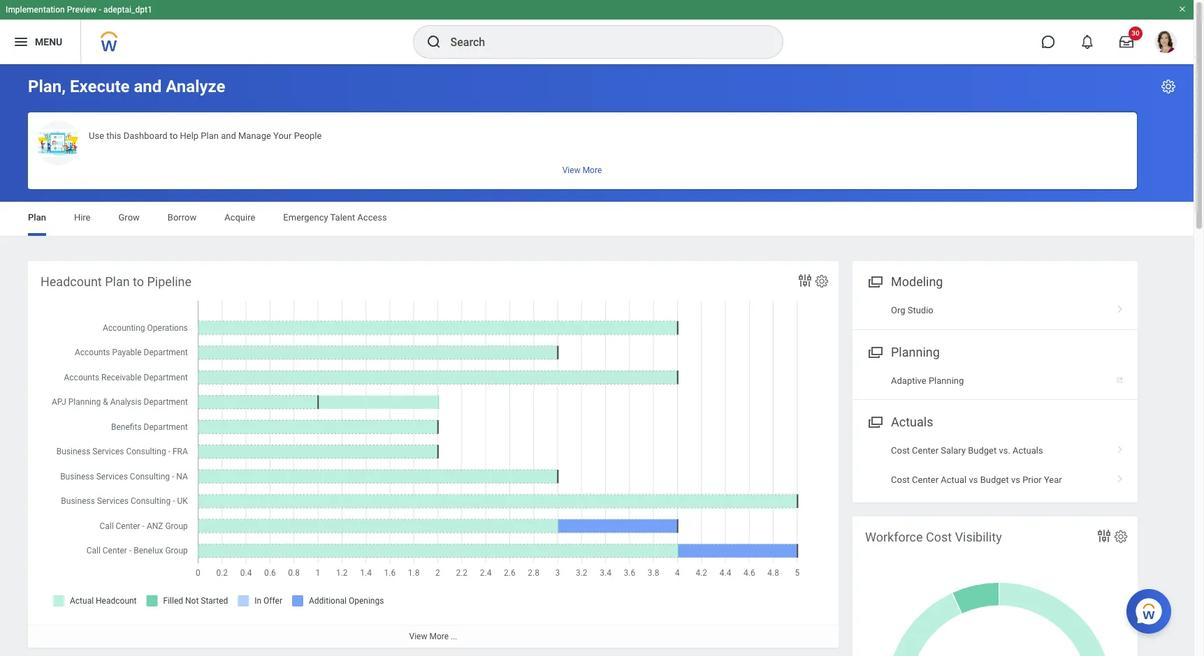 Task type: locate. For each thing, give the bounding box(es) containing it.
1 chevron right image from the top
[[1111, 301, 1129, 315]]

tab list containing plan
[[14, 203, 1180, 236]]

1 vertical spatial budget
[[980, 475, 1009, 485]]

preview
[[67, 5, 97, 15]]

1 horizontal spatial actuals
[[1013, 446, 1043, 456]]

to inside button
[[170, 131, 178, 141]]

list containing cost center salary budget vs. actuals
[[853, 437, 1138, 495]]

1 vertical spatial menu group image
[[865, 342, 884, 361]]

center for salary
[[912, 446, 939, 456]]

budget left vs.
[[968, 446, 997, 456]]

1 horizontal spatial and
[[221, 131, 236, 141]]

1 vertical spatial cost
[[891, 475, 910, 485]]

0 horizontal spatial actuals
[[891, 415, 933, 430]]

0 vertical spatial center
[[912, 446, 939, 456]]

and
[[134, 77, 162, 96], [221, 131, 236, 141]]

adaptive planning link
[[853, 367, 1138, 396]]

vs
[[969, 475, 978, 485], [1011, 475, 1020, 485]]

cost
[[891, 446, 910, 456], [891, 475, 910, 485], [926, 530, 952, 545]]

1 vertical spatial and
[[221, 131, 236, 141]]

pipeline
[[147, 275, 192, 289]]

chevron right image inside org studio link
[[1111, 301, 1129, 315]]

plan right headcount
[[105, 275, 130, 289]]

0 vertical spatial chevron right image
[[1111, 301, 1129, 315]]

0 horizontal spatial vs
[[969, 475, 978, 485]]

visibility
[[955, 530, 1002, 545]]

more
[[429, 633, 449, 642]]

0 vertical spatial to
[[170, 131, 178, 141]]

2 menu group image from the top
[[865, 342, 884, 361]]

1 vertical spatial plan
[[28, 212, 46, 223]]

cost inside cost center salary budget vs. actuals link
[[891, 446, 910, 456]]

configure and view chart data image
[[1096, 528, 1113, 545]]

close environment banner image
[[1178, 5, 1187, 13]]

cost left visibility
[[926, 530, 952, 545]]

chevron right image inside cost center actual vs budget vs prior year 'link'
[[1111, 470, 1129, 484]]

plan inside button
[[201, 131, 219, 141]]

plan right help
[[201, 131, 219, 141]]

plan left hire
[[28, 212, 46, 223]]

workforce
[[865, 530, 923, 545]]

0 horizontal spatial and
[[134, 77, 162, 96]]

0 vertical spatial actuals
[[891, 415, 933, 430]]

use
[[89, 131, 104, 141]]

actuals right vs.
[[1013, 446, 1043, 456]]

use this dashboard to help plan and manage your people button
[[29, 114, 1136, 188]]

vs right actual
[[969, 475, 978, 485]]

2 chevron right image from the top
[[1111, 470, 1129, 484]]

2 vertical spatial plan
[[105, 275, 130, 289]]

budget down cost center salary budget vs. actuals link
[[980, 475, 1009, 485]]

and left manage
[[221, 131, 236, 141]]

0 vertical spatial menu group image
[[865, 272, 884, 291]]

center left salary
[[912, 446, 939, 456]]

menu
[[35, 36, 62, 47]]

planning up adaptive
[[891, 345, 940, 360]]

to left help
[[170, 131, 178, 141]]

cost left actual
[[891, 475, 910, 485]]

menu banner
[[0, 0, 1194, 64]]

1 vertical spatial actuals
[[1013, 446, 1043, 456]]

cost for cost center actual vs budget vs prior year
[[891, 475, 910, 485]]

list
[[853, 437, 1138, 495]]

1 vertical spatial chevron right image
[[1111, 470, 1129, 484]]

1 menu group image from the top
[[865, 272, 884, 291]]

planning right adaptive
[[929, 376, 964, 386]]

headcount
[[41, 275, 102, 289]]

center
[[912, 446, 939, 456], [912, 475, 939, 485]]

chevron right image for cost center actual vs budget vs prior year
[[1111, 470, 1129, 484]]

budget
[[968, 446, 997, 456], [980, 475, 1009, 485]]

1 center from the top
[[912, 446, 939, 456]]

2 center from the top
[[912, 475, 939, 485]]

salary
[[941, 446, 966, 456]]

cost for cost center salary budget vs. actuals
[[891, 446, 910, 456]]

cost inside cost center actual vs budget vs prior year 'link'
[[891, 475, 910, 485]]

planning
[[891, 345, 940, 360], [929, 376, 964, 386]]

menu group image
[[865, 272, 884, 291], [865, 342, 884, 361], [865, 412, 884, 431]]

implementation
[[6, 5, 65, 15]]

3 menu group image from the top
[[865, 412, 884, 431]]

plan
[[201, 131, 219, 141], [28, 212, 46, 223], [105, 275, 130, 289]]

center left actual
[[912, 475, 939, 485]]

plan, execute and analyze main content
[[0, 64, 1194, 657]]

2 horizontal spatial plan
[[201, 131, 219, 141]]

view more ... link
[[28, 626, 839, 649]]

cost left salary
[[891, 446, 910, 456]]

chevron right image
[[1111, 441, 1129, 455]]

configure headcount plan to pipeline image
[[814, 274, 830, 289]]

0 horizontal spatial plan
[[28, 212, 46, 223]]

vs left prior
[[1011, 475, 1020, 485]]

workforce cost visibility element
[[853, 517, 1138, 657]]

1 vertical spatial center
[[912, 475, 939, 485]]

2 vertical spatial cost
[[926, 530, 952, 545]]

2 vertical spatial menu group image
[[865, 412, 884, 431]]

actuals
[[891, 415, 933, 430], [1013, 446, 1043, 456]]

1 vs from the left
[[969, 475, 978, 485]]

cost inside workforce cost visibility element
[[926, 530, 952, 545]]

to
[[170, 131, 178, 141], [133, 275, 144, 289]]

emergency
[[283, 212, 328, 223]]

to left pipeline
[[133, 275, 144, 289]]

1 horizontal spatial vs
[[1011, 475, 1020, 485]]

and left analyze
[[134, 77, 162, 96]]

30
[[1132, 29, 1140, 37]]

center inside 'link'
[[912, 475, 939, 485]]

0 horizontal spatial to
[[133, 275, 144, 289]]

actuals down adaptive
[[891, 415, 933, 430]]

and inside use this dashboard to help plan and manage your people button
[[221, 131, 236, 141]]

chevron right image
[[1111, 301, 1129, 315], [1111, 470, 1129, 484]]

notifications large image
[[1081, 35, 1095, 49]]

1 horizontal spatial to
[[170, 131, 178, 141]]

0 vertical spatial cost
[[891, 446, 910, 456]]

0 vertical spatial and
[[134, 77, 162, 96]]

0 vertical spatial plan
[[201, 131, 219, 141]]

tab list inside plan, execute and analyze main content
[[14, 203, 1180, 236]]

tab list
[[14, 203, 1180, 236]]

hire
[[74, 212, 91, 223]]

cost center actual vs budget vs prior year
[[891, 475, 1062, 485]]

1 horizontal spatial plan
[[105, 275, 130, 289]]

budget inside 'link'
[[980, 475, 1009, 485]]

cost center salary budget vs. actuals
[[891, 446, 1043, 456]]

prior
[[1023, 475, 1042, 485]]



Task type: vqa. For each thing, say whether or not it's contained in the screenshot.
close environment banner icon
yes



Task type: describe. For each thing, give the bounding box(es) containing it.
org
[[891, 306, 905, 316]]

dashboard
[[124, 131, 167, 141]]

plan,
[[28, 77, 66, 96]]

inbox large image
[[1120, 35, 1134, 49]]

adaptive planning
[[891, 376, 964, 386]]

configure this page image
[[1160, 78, 1177, 95]]

cost center actual vs budget vs prior year link
[[853, 466, 1138, 495]]

chevron right image for org studio
[[1111, 301, 1129, 315]]

people
[[294, 131, 322, 141]]

view
[[409, 633, 427, 642]]

configure workforce cost visibility image
[[1113, 530, 1129, 545]]

...
[[451, 633, 457, 642]]

justify image
[[13, 34, 29, 50]]

cost center salary budget vs. actuals link
[[853, 437, 1138, 466]]

year
[[1044, 475, 1062, 485]]

actual
[[941, 475, 967, 485]]

menu button
[[0, 20, 81, 64]]

execute
[[70, 77, 130, 96]]

studio
[[908, 306, 934, 316]]

-
[[99, 5, 101, 15]]

adaptive
[[891, 376, 927, 386]]

analyze
[[166, 77, 225, 96]]

0 vertical spatial planning
[[891, 345, 940, 360]]

grow
[[118, 212, 140, 223]]

plan inside tab list
[[28, 212, 46, 223]]

plan, execute and analyze
[[28, 77, 225, 96]]

ext link image
[[1115, 371, 1129, 385]]

use this dashboard to help plan and manage your people
[[89, 131, 322, 141]]

menu group image for actuals
[[865, 412, 884, 431]]

manage
[[238, 131, 271, 141]]

vs.
[[999, 446, 1011, 456]]

menu group image for modeling
[[865, 272, 884, 291]]

help
[[180, 131, 199, 141]]

menu group image for planning
[[865, 342, 884, 361]]

2 vs from the left
[[1011, 475, 1020, 485]]

search image
[[425, 34, 442, 50]]

access
[[357, 212, 387, 223]]

org studio
[[891, 306, 934, 316]]

headcount plan to pipeline element
[[28, 261, 839, 649]]

talent
[[330, 212, 355, 223]]

your
[[273, 131, 292, 141]]

center for actual
[[912, 475, 939, 485]]

view more ...
[[409, 633, 457, 642]]

profile logan mcneil image
[[1155, 31, 1177, 56]]

headcount plan to pipeline
[[41, 275, 192, 289]]

1 vertical spatial planning
[[929, 376, 964, 386]]

this
[[106, 131, 121, 141]]

1 vertical spatial to
[[133, 275, 144, 289]]

30 button
[[1111, 27, 1143, 57]]

borrow
[[168, 212, 197, 223]]

adeptai_dpt1
[[103, 5, 152, 15]]

workforce cost visibility
[[865, 530, 1002, 545]]

list inside plan, execute and analyze main content
[[853, 437, 1138, 495]]

org studio link
[[853, 296, 1138, 325]]

Search Workday  search field
[[450, 27, 754, 57]]

configure and view chart data image
[[797, 273, 814, 289]]

implementation preview -   adeptai_dpt1
[[6, 5, 152, 15]]

acquire
[[224, 212, 255, 223]]

0 vertical spatial budget
[[968, 446, 997, 456]]

emergency talent access
[[283, 212, 387, 223]]

modeling
[[891, 275, 943, 289]]



